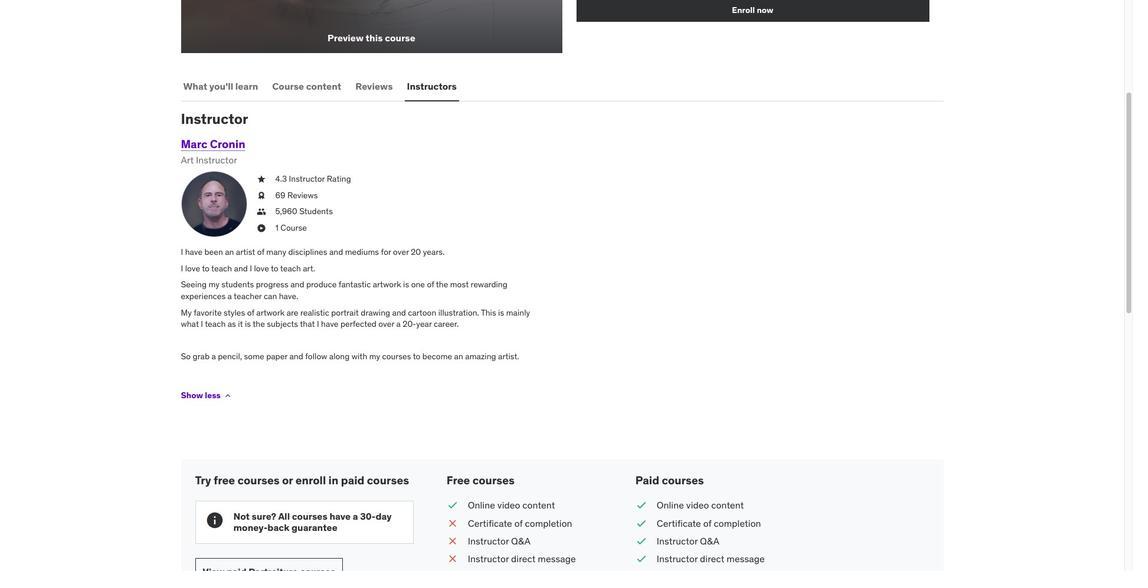Task type: locate. For each thing, give the bounding box(es) containing it.
course
[[272, 80, 304, 92], [281, 223, 307, 233]]

0 horizontal spatial artwork
[[256, 307, 285, 318]]

1 vertical spatial over
[[379, 319, 395, 330]]

most
[[450, 280, 469, 290]]

q&a for free courses
[[511, 536, 531, 548]]

content
[[306, 80, 341, 92], [523, 500, 555, 512], [712, 500, 744, 512]]

1 horizontal spatial reviews
[[356, 80, 393, 92]]

xsmall image right less in the bottom of the page
[[223, 391, 233, 401]]

i down artist on the left
[[250, 263, 252, 274]]

2 message from the left
[[727, 554, 765, 565]]

completion for paid courses
[[714, 518, 762, 530]]

art.
[[303, 263, 315, 274]]

0 horizontal spatial online video content
[[468, 500, 555, 512]]

message for paid courses
[[727, 554, 765, 565]]

1 video from the left
[[498, 500, 521, 512]]

1 instructor q&a from the left
[[468, 536, 531, 548]]

as
[[228, 319, 236, 330]]

1 horizontal spatial online
[[657, 500, 684, 512]]

certificate of completion for free courses
[[468, 518, 573, 530]]

2 direct from the left
[[700, 554, 725, 565]]

0 horizontal spatial reviews
[[288, 190, 318, 201]]

course inside button
[[272, 80, 304, 92]]

2 video from the left
[[687, 500, 710, 512]]

of down paid courses
[[704, 518, 712, 530]]

become
[[423, 352, 453, 362]]

that
[[300, 319, 315, 330]]

what you'll learn
[[183, 80, 258, 92]]

4.3
[[276, 174, 287, 184]]

0 horizontal spatial xsmall image
[[223, 391, 233, 401]]

1 horizontal spatial message
[[727, 554, 765, 565]]

cartoon
[[408, 307, 437, 318]]

1 horizontal spatial completion
[[714, 518, 762, 530]]

0 horizontal spatial instructor q&a
[[468, 536, 531, 548]]

instructor
[[181, 110, 248, 128], [196, 154, 237, 166], [289, 174, 325, 184], [468, 536, 509, 548], [657, 536, 698, 548], [468, 554, 509, 565], [657, 554, 698, 565]]

message
[[538, 554, 576, 565], [727, 554, 765, 565]]

online for free
[[468, 500, 495, 512]]

reviews
[[356, 80, 393, 92], [288, 190, 318, 201]]

to down been
[[202, 263, 210, 274]]

1 online from the left
[[468, 500, 495, 512]]

1 vertical spatial xsmall image
[[257, 206, 266, 218]]

1 vertical spatial artwork
[[256, 307, 285, 318]]

0 horizontal spatial to
[[202, 263, 210, 274]]

certificate of completion
[[468, 518, 573, 530], [657, 518, 762, 530]]

1 vertical spatial an
[[455, 352, 464, 362]]

artwork
[[373, 280, 401, 290], [256, 307, 285, 318]]

courses
[[382, 352, 411, 362], [238, 473, 280, 488], [367, 473, 409, 488], [473, 473, 515, 488], [662, 473, 704, 488], [292, 511, 328, 523]]

small image for online video content
[[447, 499, 459, 512]]

certificate down free courses
[[468, 518, 513, 530]]

have down realistic
[[321, 319, 339, 330]]

2 online video content from the left
[[657, 500, 744, 512]]

1 vertical spatial is
[[499, 307, 505, 318]]

produce
[[306, 280, 337, 290]]

over right for
[[393, 247, 409, 258]]

0 horizontal spatial instructor direct message
[[468, 554, 576, 565]]

marc
[[181, 137, 208, 151]]

certificate for free
[[468, 518, 513, 530]]

0 horizontal spatial completion
[[525, 518, 573, 530]]

3 xsmall image from the top
[[257, 223, 266, 234]]

i
[[181, 263, 183, 274], [250, 263, 252, 274], [201, 319, 203, 330], [317, 319, 319, 330]]

have
[[321, 319, 339, 330], [330, 511, 351, 523]]

2 certificate from the left
[[657, 518, 702, 530]]

course right learn
[[272, 80, 304, 92]]

2 online from the left
[[657, 500, 684, 512]]

my right with
[[369, 352, 380, 362]]

0 horizontal spatial content
[[306, 80, 341, 92]]

1 horizontal spatial artwork
[[373, 280, 401, 290]]

online down free courses
[[468, 500, 495, 512]]

0 vertical spatial my
[[209, 280, 220, 290]]

sure?
[[252, 511, 276, 523]]

i right 'what'
[[201, 319, 203, 330]]

is left the one
[[403, 280, 409, 290]]

2 instructor direct message from the left
[[657, 554, 765, 565]]

courses right free
[[473, 473, 515, 488]]

enroll now
[[733, 5, 774, 15]]

direct
[[511, 554, 536, 565], [700, 554, 725, 565]]

certificate for paid
[[657, 518, 702, 530]]

and left mediums
[[329, 247, 343, 258]]

1 horizontal spatial content
[[523, 500, 555, 512]]

0 horizontal spatial direct
[[511, 554, 536, 565]]

try free courses or enroll in paid courses
[[195, 473, 409, 488]]

xsmall image left 69
[[257, 190, 266, 202]]

1 horizontal spatial my
[[369, 352, 380, 362]]

xsmall image
[[257, 190, 266, 202], [257, 206, 266, 218], [257, 223, 266, 234]]

0 horizontal spatial message
[[538, 554, 576, 565]]

0 horizontal spatial an
[[225, 247, 234, 258]]

to down many
[[271, 263, 279, 274]]

1 horizontal spatial video
[[687, 500, 710, 512]]

1 online video content from the left
[[468, 500, 555, 512]]

is
[[403, 280, 409, 290], [499, 307, 505, 318], [245, 319, 251, 330]]

paid courses
[[636, 473, 704, 488]]

0 vertical spatial an
[[225, 247, 234, 258]]

certificate of completion down free courses
[[468, 518, 573, 530]]

artwork up drawing
[[373, 280, 401, 290]]

certificate of completion down paid courses
[[657, 518, 762, 530]]

reviews up the 5,960 students
[[288, 190, 318, 201]]

to
[[202, 263, 210, 274], [271, 263, 279, 274], [413, 352, 421, 362]]

a down students
[[228, 291, 232, 302]]

paid
[[636, 473, 660, 488]]

course content button
[[270, 72, 344, 100]]

0 horizontal spatial certificate
[[468, 518, 513, 530]]

preview this course
[[328, 32, 416, 44]]

xsmall image left 5,960
[[257, 206, 266, 218]]

the right it
[[253, 319, 265, 330]]

2 vertical spatial is
[[245, 319, 251, 330]]

1 horizontal spatial instructor q&a
[[657, 536, 720, 548]]

0 horizontal spatial love
[[185, 263, 200, 274]]

0 horizontal spatial my
[[209, 280, 220, 290]]

1 vertical spatial have
[[330, 511, 351, 523]]

certificate down paid courses
[[657, 518, 702, 530]]

or
[[282, 473, 293, 488]]

cronin
[[210, 137, 245, 151]]

1 vertical spatial xsmall image
[[223, 391, 233, 401]]

1 horizontal spatial instructor direct message
[[657, 554, 765, 565]]

have left 30-
[[330, 511, 351, 523]]

love
[[185, 263, 200, 274], [254, 263, 269, 274]]

0 horizontal spatial q&a
[[511, 536, 531, 548]]

is right "this"
[[499, 307, 505, 318]]

guarantee
[[292, 522, 338, 534]]

along
[[329, 352, 350, 362]]

with
[[352, 352, 367, 362]]

to left become
[[413, 352, 421, 362]]

1 xsmall image from the top
[[257, 190, 266, 202]]

preview this course button
[[181, 0, 563, 53]]

2 q&a from the left
[[700, 536, 720, 548]]

of
[[257, 247, 265, 258], [427, 280, 434, 290], [247, 307, 254, 318], [515, 518, 523, 530], [704, 518, 712, 530]]

the left most on the left of the page
[[436, 280, 448, 290]]

2 completion from the left
[[714, 518, 762, 530]]

a left 20-
[[397, 319, 401, 330]]

2 certificate of completion from the left
[[657, 518, 762, 530]]

art
[[181, 154, 194, 166]]

q&a for paid courses
[[700, 536, 720, 548]]

1 completion from the left
[[525, 518, 573, 530]]

love down i have
[[185, 263, 200, 274]]

a right grab
[[212, 352, 216, 362]]

instructors button
[[405, 72, 459, 100]]

reviews down this
[[356, 80, 393, 92]]

online video content down paid courses
[[657, 500, 744, 512]]

in
[[329, 473, 339, 488]]

online video content for free courses
[[468, 500, 555, 512]]

5,960 students
[[276, 206, 333, 217]]

of down free courses
[[515, 518, 523, 530]]

free courses
[[447, 473, 515, 488]]

2 instructor q&a from the left
[[657, 536, 720, 548]]

1 horizontal spatial love
[[254, 263, 269, 274]]

2 xsmall image from the top
[[257, 206, 266, 218]]

the
[[436, 280, 448, 290], [253, 319, 265, 330]]

2 vertical spatial small image
[[636, 553, 648, 566]]

0 vertical spatial reviews
[[356, 80, 393, 92]]

favorite
[[194, 307, 222, 318]]

direct for paid courses
[[700, 554, 725, 565]]

1 horizontal spatial certificate
[[657, 518, 702, 530]]

instructor direct message for free courses
[[468, 554, 576, 565]]

progress
[[256, 280, 289, 290]]

1 horizontal spatial direct
[[700, 554, 725, 565]]

is right it
[[245, 319, 251, 330]]

teacher
[[234, 291, 262, 302]]

0 vertical spatial xsmall image
[[257, 174, 266, 185]]

not
[[234, 511, 250, 523]]

instructor q&a
[[468, 536, 531, 548], [657, 536, 720, 548]]

video down free courses
[[498, 500, 521, 512]]

small image
[[447, 499, 459, 512], [636, 535, 648, 548], [636, 553, 648, 566]]

4.3 instructor rating
[[276, 174, 351, 184]]

xsmall image left 4.3
[[257, 174, 266, 185]]

i right that
[[317, 319, 319, 330]]

students
[[299, 206, 333, 217]]

reviews inside reviews button
[[356, 80, 393, 92]]

artwork down the can
[[256, 307, 285, 318]]

1 horizontal spatial q&a
[[700, 536, 720, 548]]

content for free courses
[[523, 500, 555, 512]]

1 horizontal spatial certificate of completion
[[657, 518, 762, 530]]

over
[[393, 247, 409, 258], [379, 319, 395, 330]]

0 vertical spatial is
[[403, 280, 409, 290]]

money-
[[234, 522, 268, 534]]

0 horizontal spatial online
[[468, 500, 495, 512]]

1 horizontal spatial is
[[403, 280, 409, 290]]

courses right all
[[292, 511, 328, 523]]

an inside 'i have been an artist of many disciplines and mediums for over 20 years. i love to teach and i love to teach art. seeing my students progress and produce fantastic artwork is one of the most rewarding experiences a teacher can have. my favorite styles of artwork are realistic portrait drawing and cartoon illustration. this is mainly what i teach as it is the subjects that i have perfected over a 20-year career.'
[[225, 247, 234, 258]]

online video content
[[468, 500, 555, 512], [657, 500, 744, 512]]

2 horizontal spatial is
[[499, 307, 505, 318]]

1 horizontal spatial online video content
[[657, 500, 744, 512]]

1 message from the left
[[538, 554, 576, 565]]

a
[[228, 291, 232, 302], [397, 319, 401, 330], [212, 352, 216, 362], [353, 511, 358, 523]]

online video content down free courses
[[468, 500, 555, 512]]

certificate
[[468, 518, 513, 530], [657, 518, 702, 530]]

course right 1
[[281, 223, 307, 233]]

follow
[[305, 352, 327, 362]]

0 vertical spatial xsmall image
[[257, 190, 266, 202]]

1 vertical spatial small image
[[636, 535, 648, 548]]

love up progress
[[254, 263, 269, 274]]

disciplines
[[288, 247, 327, 258]]

video
[[498, 500, 521, 512], [687, 500, 710, 512]]

1 instructor direct message from the left
[[468, 554, 576, 565]]

xsmall image left 1
[[257, 223, 266, 234]]

xsmall image
[[257, 174, 266, 185], [223, 391, 233, 401]]

0 horizontal spatial video
[[498, 500, 521, 512]]

of right artist on the left
[[257, 247, 265, 258]]

xsmall image for 1 course
[[257, 223, 266, 234]]

teach
[[211, 263, 232, 274], [280, 263, 301, 274], [205, 319, 226, 330]]

an right become
[[455, 352, 464, 362]]

direct for free courses
[[511, 554, 536, 565]]

0 vertical spatial artwork
[[373, 280, 401, 290]]

a left 30-
[[353, 511, 358, 523]]

1 certificate from the left
[[468, 518, 513, 530]]

1 vertical spatial the
[[253, 319, 265, 330]]

for
[[381, 247, 391, 258]]

2 vertical spatial xsmall image
[[257, 223, 266, 234]]

instructor q&a for paid courses
[[657, 536, 720, 548]]

instructor direct message for paid courses
[[657, 554, 765, 565]]

1 direct from the left
[[511, 554, 536, 565]]

marc cronin image
[[181, 171, 247, 238]]

video for free courses
[[498, 500, 521, 512]]

1 q&a from the left
[[511, 536, 531, 548]]

0 horizontal spatial certificate of completion
[[468, 518, 573, 530]]

over down drawing
[[379, 319, 395, 330]]

video down paid courses
[[687, 500, 710, 512]]

my
[[209, 280, 220, 290], [369, 352, 380, 362]]

0 vertical spatial course
[[272, 80, 304, 92]]

2 horizontal spatial content
[[712, 500, 744, 512]]

1 certificate of completion from the left
[[468, 518, 573, 530]]

an right been
[[225, 247, 234, 258]]

online down paid courses
[[657, 500, 684, 512]]

0 vertical spatial small image
[[447, 499, 459, 512]]

courses left or
[[238, 473, 280, 488]]

0 vertical spatial have
[[321, 319, 339, 330]]

this
[[366, 32, 383, 44]]

small image
[[636, 499, 648, 512], [447, 517, 459, 530], [636, 517, 648, 530], [447, 535, 459, 548], [447, 553, 459, 566]]

q&a
[[511, 536, 531, 548], [700, 536, 720, 548]]

1 horizontal spatial the
[[436, 280, 448, 290]]

my up experiences at the left
[[209, 280, 220, 290]]



Task type: vqa. For each thing, say whether or not it's contained in the screenshot.
Love
yes



Task type: describe. For each thing, give the bounding box(es) containing it.
content for paid courses
[[712, 500, 744, 512]]

online for paid
[[657, 500, 684, 512]]

instructors
[[407, 80, 457, 92]]

i have been an artist of many disciplines and mediums for over 20 years. i love to teach and i love to teach art. seeing my students progress and produce fantastic artwork is one of the most rewarding experiences a teacher can have. my favorite styles of artwork are realistic portrait drawing and cartoon illustration. this is mainly what i teach as it is the subjects that i have perfected over a 20-year career.
[[181, 247, 530, 330]]

i have
[[181, 247, 203, 258]]

xsmall image inside show less 'button'
[[223, 391, 233, 401]]

artist.
[[498, 352, 520, 362]]

paid
[[341, 473, 365, 488]]

what
[[181, 319, 199, 330]]

amazing
[[466, 352, 496, 362]]

of right styles
[[247, 307, 254, 318]]

been
[[205, 247, 223, 258]]

perfected
[[341, 319, 377, 330]]

enroll
[[733, 5, 756, 15]]

certificate of completion for paid courses
[[657, 518, 762, 530]]

subjects
[[267, 319, 298, 330]]

it
[[238, 319, 243, 330]]

2 horizontal spatial to
[[413, 352, 421, 362]]

are
[[287, 307, 299, 318]]

completion for free courses
[[525, 518, 573, 530]]

xsmall image for 69 reviews
[[257, 190, 266, 202]]

instructor q&a for free courses
[[468, 536, 531, 548]]

marc cronin art instructor
[[181, 137, 245, 166]]

show less button
[[181, 384, 233, 408]]

0 vertical spatial the
[[436, 280, 448, 290]]

1 course
[[276, 223, 307, 233]]

artist
[[236, 247, 255, 258]]

69 reviews
[[276, 190, 318, 201]]

content inside button
[[306, 80, 341, 92]]

enroll
[[296, 473, 326, 488]]

course
[[385, 32, 416, 44]]

back
[[268, 522, 290, 534]]

preview
[[328, 32, 364, 44]]

2 love from the left
[[254, 263, 269, 274]]

20
[[411, 247, 421, 258]]

paper
[[266, 352, 288, 362]]

show less
[[181, 390, 221, 401]]

teach down favorite
[[205, 319, 226, 330]]

years.
[[423, 247, 445, 258]]

online video content for paid courses
[[657, 500, 744, 512]]

69
[[276, 190, 286, 201]]

and up 20-
[[392, 307, 406, 318]]

xsmall image for 5,960 students
[[257, 206, 266, 218]]

teach left art.
[[280, 263, 301, 274]]

what
[[183, 80, 207, 92]]

can
[[264, 291, 277, 302]]

this
[[481, 307, 497, 318]]

learn
[[236, 80, 258, 92]]

20-
[[403, 319, 417, 330]]

1 vertical spatial reviews
[[288, 190, 318, 201]]

mainly
[[507, 307, 530, 318]]

courses inside not sure? all courses have a 30-day money-back guarantee
[[292, 511, 328, 523]]

free
[[447, 473, 470, 488]]

now
[[757, 5, 774, 15]]

and up have.
[[291, 280, 304, 290]]

show
[[181, 390, 203, 401]]

5,960
[[276, 206, 298, 217]]

portrait
[[331, 307, 359, 318]]

video for paid courses
[[687, 500, 710, 512]]

small image for instructor direct message
[[636, 553, 648, 566]]

1 vertical spatial course
[[281, 223, 307, 233]]

all
[[278, 511, 290, 523]]

realistic
[[301, 307, 329, 318]]

grab
[[193, 352, 210, 362]]

have inside 'i have been an artist of many disciplines and mediums for over 20 years. i love to teach and i love to teach art. seeing my students progress and produce fantastic artwork is one of the most rewarding experiences a teacher can have. my favorite styles of artwork are realistic portrait drawing and cartoon illustration. this is mainly what i teach as it is the subjects that i have perfected over a 20-year career.'
[[321, 319, 339, 330]]

so grab a pencil, some paper and follow along with my courses to become an amazing artist.
[[181, 352, 520, 362]]

of right the one
[[427, 280, 434, 290]]

0 horizontal spatial is
[[245, 319, 251, 330]]

teach down been
[[211, 263, 232, 274]]

courses right paid
[[367, 473, 409, 488]]

small image for instructor q&a
[[636, 535, 648, 548]]

so
[[181, 352, 191, 362]]

mediums
[[345, 247, 379, 258]]

illustration.
[[439, 307, 480, 318]]

some
[[244, 352, 264, 362]]

and right paper
[[290, 352, 303, 362]]

what you'll learn button
[[181, 72, 261, 100]]

one
[[411, 280, 425, 290]]

my
[[181, 307, 192, 318]]

try
[[195, 473, 211, 488]]

you'll
[[210, 80, 233, 92]]

pencil,
[[218, 352, 242, 362]]

not sure? all courses have a 30-day money-back guarantee
[[234, 511, 392, 534]]

1 vertical spatial my
[[369, 352, 380, 362]]

course content
[[272, 80, 341, 92]]

have.
[[279, 291, 299, 302]]

rewarding
[[471, 280, 508, 290]]

reviews button
[[353, 72, 395, 100]]

1 horizontal spatial to
[[271, 263, 279, 274]]

students
[[222, 280, 254, 290]]

seeing
[[181, 280, 207, 290]]

many
[[267, 247, 286, 258]]

message for free courses
[[538, 554, 576, 565]]

enroll now button
[[577, 0, 930, 22]]

i down i have
[[181, 263, 183, 274]]

1 horizontal spatial an
[[455, 352, 464, 362]]

have inside not sure? all courses have a 30-day money-back guarantee
[[330, 511, 351, 523]]

0 horizontal spatial the
[[253, 319, 265, 330]]

my inside 'i have been an artist of many disciplines and mediums for over 20 years. i love to teach and i love to teach art. seeing my students progress and produce fantastic artwork is one of the most rewarding experiences a teacher can have. my favorite styles of artwork are realistic portrait drawing and cartoon illustration. this is mainly what i teach as it is the subjects that i have perfected over a 20-year career.'
[[209, 280, 220, 290]]

day
[[376, 511, 392, 523]]

courses right paid at the right bottom of page
[[662, 473, 704, 488]]

drawing
[[361, 307, 390, 318]]

experiences
[[181, 291, 226, 302]]

free
[[214, 473, 235, 488]]

styles
[[224, 307, 245, 318]]

and up students
[[234, 263, 248, 274]]

a inside not sure? all courses have a 30-day money-back guarantee
[[353, 511, 358, 523]]

30-
[[360, 511, 376, 523]]

marc cronin link
[[181, 137, 245, 151]]

1 love from the left
[[185, 263, 200, 274]]

rating
[[327, 174, 351, 184]]

fantastic
[[339, 280, 371, 290]]

instructor inside marc cronin art instructor
[[196, 154, 237, 166]]

0 vertical spatial over
[[393, 247, 409, 258]]

courses down 20-
[[382, 352, 411, 362]]

1 horizontal spatial xsmall image
[[257, 174, 266, 185]]



